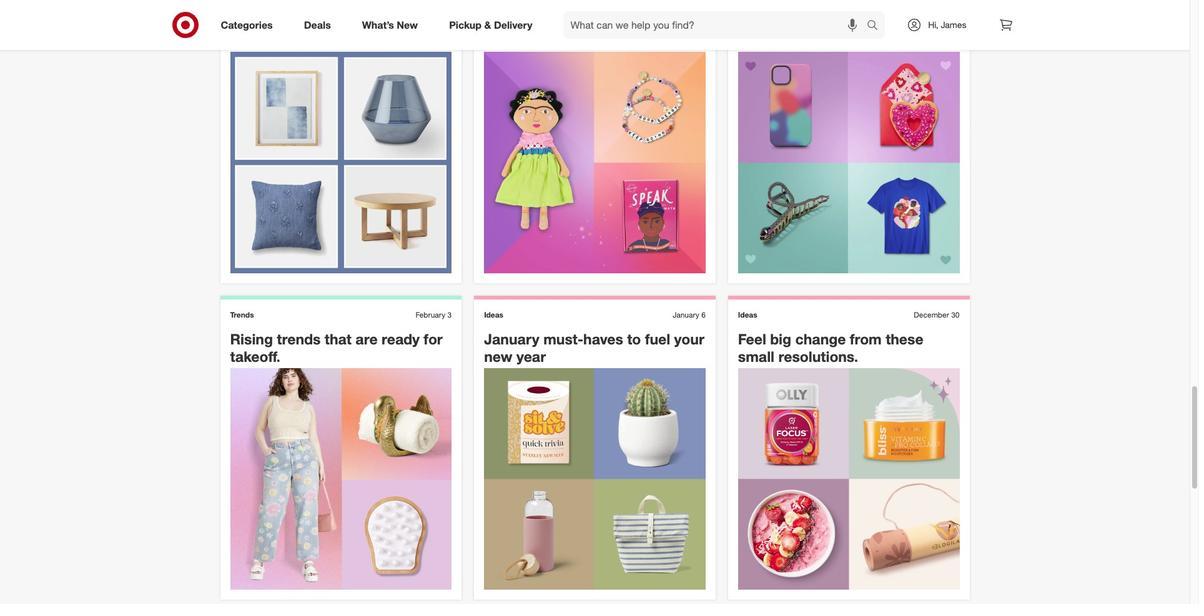 Task type: vqa. For each thing, say whether or not it's contained in the screenshot.


Task type: locate. For each thing, give the bounding box(es) containing it.
month
[[484, 31, 528, 49]]

support & celebrate women this month (and beyond). image
[[484, 52, 706, 273]]

january left 6
[[673, 310, 700, 320]]

&
[[544, 13, 554, 31], [785, 13, 794, 31], [484, 18, 491, 31]]

february inside sweet & surprising february finds you'll love
[[871, 13, 932, 31]]

1 vertical spatial are
[[356, 330, 378, 348]]

feel
[[738, 330, 766, 348]]

are up accent.
[[319, 13, 342, 31]]

2 ideas from the left
[[738, 310, 758, 320]]

february
[[871, 13, 932, 31], [416, 310, 445, 320]]

pops of blue are spring's favorite accent.
[[230, 13, 399, 49]]

december
[[914, 310, 949, 320]]

are
[[319, 13, 342, 31], [356, 330, 378, 348]]

& for support
[[544, 13, 554, 31]]

1 vertical spatial january
[[484, 330, 540, 348]]

must-
[[544, 330, 584, 348]]

& right pickup
[[484, 18, 491, 31]]

sweet & surprising february finds you'll love
[[738, 13, 932, 49]]

deals
[[304, 18, 331, 31]]

surprising
[[798, 13, 867, 31]]

0 horizontal spatial february
[[416, 310, 445, 320]]

2 horizontal spatial &
[[785, 13, 794, 31]]

february left 3
[[416, 310, 445, 320]]

feel big change from these small resolutions.
[[738, 330, 924, 366]]

30
[[951, 310, 960, 320]]

categories link
[[210, 11, 288, 39]]

1 vertical spatial february
[[416, 310, 445, 320]]

are right that
[[356, 330, 378, 348]]

are inside rising trends that are ﻿﻿ready for takeoff.
[[356, 330, 378, 348]]

& up you'll
[[785, 13, 794, 31]]

support & celebrate women this month (and beyond).
[[484, 13, 704, 49]]

feel big change from these small resolutions. image
[[738, 369, 960, 590]]

1 horizontal spatial january
[[673, 310, 700, 320]]

are for spring's
[[319, 13, 342, 31]]

celebrate
[[557, 13, 621, 31]]

women
[[625, 13, 675, 31]]

february left james
[[871, 13, 932, 31]]

1 ideas from the left
[[484, 310, 504, 320]]

january up new
[[484, 330, 540, 348]]

january
[[673, 310, 700, 320], [484, 330, 540, 348]]

ideas
[[484, 310, 504, 320], [738, 310, 758, 320]]

what's new
[[362, 18, 418, 31]]

new
[[397, 18, 418, 31]]

trends
[[230, 310, 254, 320]]

& up (and
[[544, 13, 554, 31]]

takeoff.
[[230, 348, 280, 366]]

ideas up feel
[[738, 310, 758, 320]]

0 horizontal spatial are
[[319, 13, 342, 31]]

ideas up new
[[484, 310, 504, 320]]

0 horizontal spatial january
[[484, 330, 540, 348]]

1 horizontal spatial february
[[871, 13, 932, 31]]

december 30
[[914, 310, 960, 320]]

what's new link
[[352, 11, 434, 39]]

6
[[702, 310, 706, 320]]

favorite
[[230, 31, 282, 49]]

your
[[674, 330, 705, 348]]

& inside sweet & surprising february finds you'll love
[[785, 13, 794, 31]]

january inside january must-haves to fuel your new year
[[484, 330, 540, 348]]

blue
[[286, 13, 315, 31]]

january 6
[[673, 310, 706, 320]]

3
[[448, 310, 452, 320]]

0 vertical spatial are
[[319, 13, 342, 31]]

sweet & surprising february finds you'll love link
[[728, 0, 970, 283]]

1 horizontal spatial &
[[544, 13, 554, 31]]

ideas for january must-haves to fuel your new year
[[484, 310, 504, 320]]

(and
[[532, 31, 562, 49]]

new
[[484, 348, 513, 366]]

what's
[[362, 18, 394, 31]]

year
[[517, 348, 546, 366]]

& inside support & celebrate women this month (and beyond).
[[544, 13, 554, 31]]

1 horizontal spatial ideas
[[738, 310, 758, 320]]

support
[[484, 13, 540, 31]]

are inside pops of blue are spring's favorite accent.
[[319, 13, 342, 31]]

1 horizontal spatial are
[[356, 330, 378, 348]]

0 horizontal spatial ideas
[[484, 310, 504, 320]]

of
[[269, 13, 282, 31]]

pickup
[[449, 18, 482, 31]]

0 vertical spatial february
[[871, 13, 932, 31]]

0 vertical spatial january
[[673, 310, 700, 320]]



Task type: describe. For each thing, give the bounding box(es) containing it.
What can we help you find? suggestions appear below search field
[[563, 11, 870, 39]]

james
[[941, 19, 967, 30]]

pops of blue are spring's favorite accent. link
[[220, 0, 462, 283]]

haves
[[584, 330, 623, 348]]

that
[[325, 330, 352, 348]]

you'll
[[776, 31, 812, 49]]

finds
[[738, 31, 772, 49]]

rising trends that are ﻿﻿ready for takeoff.
[[230, 330, 443, 366]]

search
[[862, 20, 892, 32]]

pickup & delivery
[[449, 18, 533, 31]]

for
[[424, 330, 443, 348]]

from
[[850, 330, 882, 348]]

fuel
[[645, 330, 670, 348]]

pickup & delivery link
[[439, 11, 548, 39]]

rising trends that are ﻿﻿ready for takeoff. image
[[230, 369, 452, 590]]

small
[[738, 348, 775, 366]]

& for sweet
[[785, 13, 794, 31]]

delivery
[[494, 18, 533, 31]]

love
[[816, 31, 843, 49]]

february 3
[[416, 310, 452, 320]]

accent.
[[286, 31, 336, 49]]

this
[[679, 13, 704, 31]]

to
[[627, 330, 641, 348]]

are for ﻿﻿ready
[[356, 330, 378, 348]]

spring's
[[346, 13, 399, 31]]

pops of blue are spring's favorite accent. image
[[230, 52, 452, 273]]

search button
[[862, 11, 892, 41]]

january must-haves to fuel your new year image
[[484, 369, 706, 590]]

hi, james
[[928, 19, 967, 30]]

sweet & surprising february finds you'll love image
[[738, 52, 960, 273]]

categories
[[221, 18, 273, 31]]

beyond).
[[566, 31, 624, 49]]

0 horizontal spatial &
[[484, 18, 491, 31]]

january for january 6
[[673, 310, 700, 320]]

january must-haves to fuel your new year
[[484, 330, 705, 366]]

big
[[770, 330, 792, 348]]

pops
[[230, 13, 265, 31]]

support & celebrate women this month (and beyond). link
[[474, 0, 716, 283]]

these
[[886, 330, 924, 348]]

trends
[[277, 330, 321, 348]]

rising
[[230, 330, 273, 348]]

resolutions.
[[779, 348, 858, 366]]

deals link
[[293, 11, 347, 39]]

sweet
[[738, 13, 781, 31]]

january for january must-haves to fuel your new year
[[484, 330, 540, 348]]

change
[[796, 330, 846, 348]]

hi,
[[928, 19, 939, 30]]

ideas for feel big change from these small resolutions.
[[738, 310, 758, 320]]

﻿﻿ready
[[382, 330, 420, 348]]



